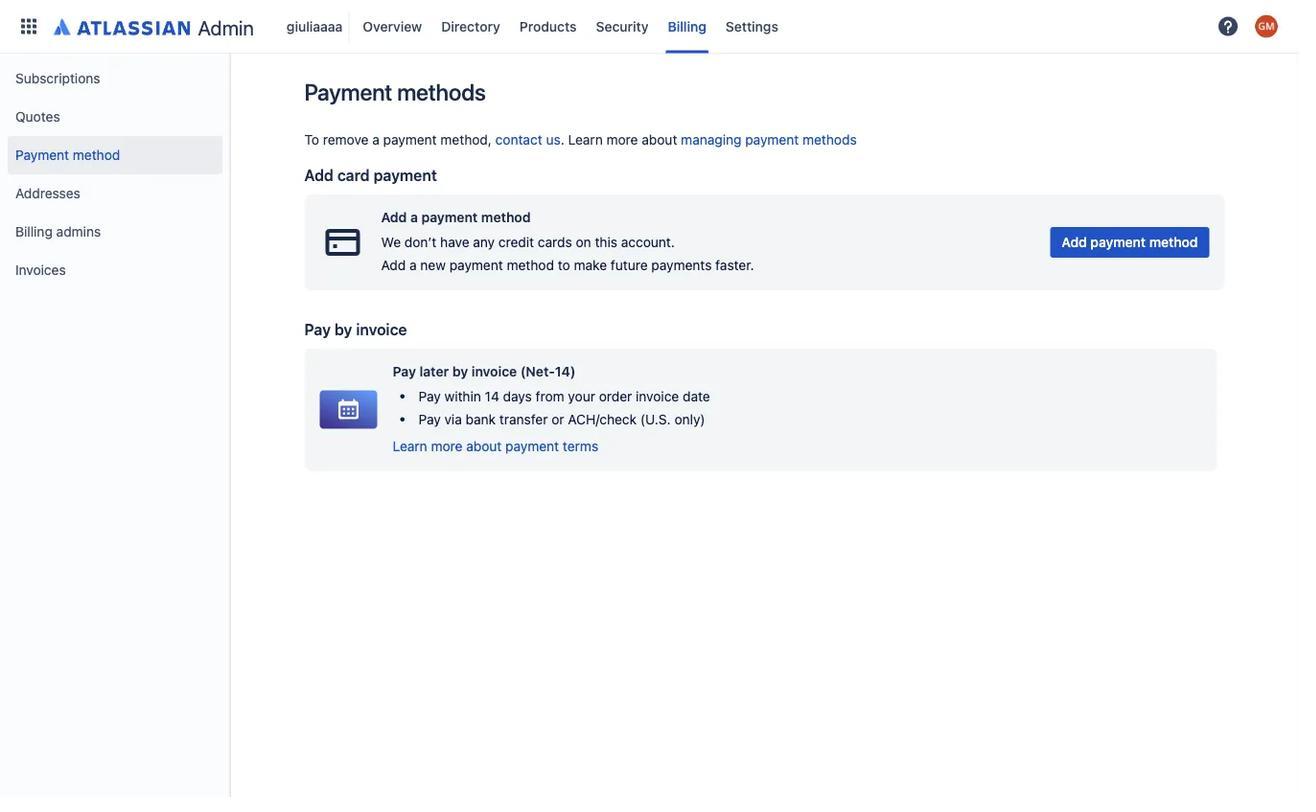 Task type: describe. For each thing, give the bounding box(es) containing it.
quotes link
[[8, 98, 222, 136]]

payment method
[[15, 147, 120, 163]]

payment inside add payment method button
[[1091, 234, 1146, 250]]

0 horizontal spatial methods
[[397, 79, 486, 105]]

addresses
[[15, 186, 80, 201]]

billing for billing admins
[[15, 224, 53, 240]]

billing link
[[662, 11, 712, 42]]

security link
[[590, 11, 654, 42]]

.
[[561, 132, 565, 148]]

your
[[568, 389, 595, 404]]

faster.
[[716, 257, 754, 273]]

future
[[611, 257, 648, 273]]

settings link
[[720, 11, 784, 42]]

make
[[574, 257, 607, 273]]

group containing subscriptions
[[8, 54, 222, 295]]

add payment method
[[1062, 234, 1198, 250]]

don't
[[405, 234, 437, 250]]

or
[[552, 412, 564, 427]]

invoices link
[[8, 251, 222, 290]]

0 horizontal spatial by
[[335, 321, 352, 339]]

)
[[570, 364, 576, 379]]

subscriptions link
[[8, 59, 222, 98]]

by inside 'pay later by invoice (net- 14 ) pay within 14 days from your order invoice date pay via bank transfer or ach/check (u.s. only)'
[[452, 364, 468, 379]]

we
[[381, 234, 401, 250]]

add card payment
[[304, 166, 437, 185]]

1 vertical spatial methods
[[803, 132, 857, 148]]

overview
[[363, 18, 422, 34]]

add payment method button
[[1050, 227, 1210, 258]]

1 vertical spatial invoice
[[472, 364, 517, 379]]

add for add card payment
[[304, 166, 334, 185]]

credit card image
[[320, 219, 366, 265]]

directory link
[[436, 11, 506, 42]]

this
[[595, 234, 618, 250]]

your profile and settings image
[[1255, 15, 1278, 38]]

contact us link
[[495, 132, 561, 148]]

security
[[596, 18, 649, 34]]

2 vertical spatial a
[[410, 257, 417, 273]]

(net-
[[521, 364, 555, 379]]

new
[[420, 257, 446, 273]]

switch to... image
[[17, 15, 40, 38]]

(u.s.
[[640, 412, 671, 427]]

learn more about payment terms
[[393, 438, 599, 454]]

invoices
[[15, 262, 66, 278]]

billing for billing
[[668, 18, 707, 34]]

pay later by invoice (net- 14 ) pay within 14 days from your order invoice date pay via bank transfer or ach/check (u.s. only)
[[393, 364, 710, 427]]

admins
[[56, 224, 101, 240]]

add a payment method we don't have any credit cards on this account. add a new payment method to make future payments faster.
[[381, 209, 754, 273]]

pay up terms payment icon
[[304, 321, 331, 339]]

products
[[520, 18, 577, 34]]

contact
[[495, 132, 543, 148]]

managing
[[681, 132, 742, 148]]

ach/check
[[568, 412, 637, 427]]

credit
[[499, 234, 534, 250]]

on
[[576, 234, 591, 250]]

0 horizontal spatial about
[[466, 438, 502, 454]]

to
[[304, 132, 319, 148]]

pay by invoice
[[304, 321, 407, 339]]

payment inside learn more about payment terms link
[[506, 438, 559, 454]]

pay down 'later'
[[419, 389, 441, 404]]

1 horizontal spatial more
[[607, 132, 638, 148]]

payments
[[652, 257, 712, 273]]

method inside button
[[1150, 234, 1198, 250]]

payment for payment method
[[15, 147, 69, 163]]

add for add a payment method we don't have any credit cards on this account. add a new payment method to make future payments faster.
[[381, 209, 407, 225]]

billing admins link
[[8, 213, 222, 251]]

quotes
[[15, 109, 60, 125]]



Task type: locate. For each thing, give the bounding box(es) containing it.
by
[[335, 321, 352, 339], [452, 364, 468, 379]]

about down bank
[[466, 438, 502, 454]]

more down via
[[431, 438, 463, 454]]

group
[[8, 54, 222, 295]]

card
[[337, 166, 370, 185]]

0 vertical spatial billing
[[668, 18, 707, 34]]

1 horizontal spatial about
[[642, 132, 677, 148]]

method,
[[441, 132, 492, 148]]

by up within
[[452, 364, 468, 379]]

billing
[[668, 18, 707, 34], [15, 224, 53, 240]]

0 vertical spatial invoice
[[356, 321, 407, 339]]

billing element
[[12, 0, 1211, 53]]

1 horizontal spatial payment
[[304, 79, 392, 105]]

1 horizontal spatial methods
[[803, 132, 857, 148]]

payment up "remove"
[[304, 79, 392, 105]]

products link
[[514, 11, 583, 42]]

0 horizontal spatial 14
[[485, 389, 499, 404]]

managing payment methods link
[[681, 132, 857, 148]]

a left new
[[410, 257, 417, 273]]

1 vertical spatial payment
[[15, 147, 69, 163]]

invoice up (u.s.
[[636, 389, 679, 404]]

0 horizontal spatial payment
[[15, 147, 69, 163]]

about
[[642, 132, 677, 148], [466, 438, 502, 454]]

order
[[599, 389, 632, 404]]

pay left 'later'
[[393, 364, 416, 379]]

1 horizontal spatial 14
[[555, 364, 570, 379]]

account.
[[621, 234, 675, 250]]

14
[[555, 364, 570, 379], [485, 389, 499, 404]]

overview link
[[357, 11, 428, 42]]

from
[[536, 389, 565, 404]]

1 vertical spatial billing
[[15, 224, 53, 240]]

payment
[[304, 79, 392, 105], [15, 147, 69, 163]]

giuliaaaa button
[[281, 11, 349, 42]]

1 horizontal spatial learn
[[568, 132, 603, 148]]

0 horizontal spatial invoice
[[356, 321, 407, 339]]

method
[[73, 147, 120, 163], [481, 209, 531, 225], [1150, 234, 1198, 250], [507, 257, 554, 273]]

days
[[503, 389, 532, 404]]

1 vertical spatial by
[[452, 364, 468, 379]]

add for add payment method
[[1062, 234, 1087, 250]]

payment for payment methods
[[304, 79, 392, 105]]

1 horizontal spatial invoice
[[472, 364, 517, 379]]

billing right security on the left of page
[[668, 18, 707, 34]]

to remove a payment method, contact us . learn more about managing payment methods
[[304, 132, 857, 148]]

billing inside the admin banner
[[668, 18, 707, 34]]

payment inside "payment method" link
[[15, 147, 69, 163]]

subscriptions
[[15, 70, 100, 86]]

0 vertical spatial learn
[[568, 132, 603, 148]]

1 vertical spatial more
[[431, 438, 463, 454]]

directory
[[441, 18, 500, 34]]

admin link
[[46, 11, 262, 42]]

1 vertical spatial learn
[[393, 438, 427, 454]]

payment methods
[[304, 79, 486, 105]]

1 horizontal spatial by
[[452, 364, 468, 379]]

payment down quotes
[[15, 147, 69, 163]]

0 vertical spatial methods
[[397, 79, 486, 105]]

0 vertical spatial more
[[607, 132, 638, 148]]

more right .
[[607, 132, 638, 148]]

by up terms payment icon
[[335, 321, 352, 339]]

have
[[440, 234, 469, 250]]

remove
[[323, 132, 369, 148]]

0 horizontal spatial billing
[[15, 224, 53, 240]]

within
[[444, 389, 481, 404]]

bank
[[466, 412, 496, 427]]

settings
[[726, 18, 779, 34]]

admin banner
[[0, 0, 1299, 54]]

methods
[[397, 79, 486, 105], [803, 132, 857, 148]]

more
[[607, 132, 638, 148], [431, 438, 463, 454]]

giuliaaaa
[[287, 18, 343, 34]]

learn down 'later'
[[393, 438, 427, 454]]

invoice up terms payment icon
[[356, 321, 407, 339]]

later
[[420, 364, 449, 379]]

add inside add payment method button
[[1062, 234, 1087, 250]]

terms
[[563, 438, 599, 454]]

invoice
[[356, 321, 407, 339], [472, 364, 517, 379], [636, 389, 679, 404]]

pay left via
[[419, 412, 441, 427]]

us
[[546, 132, 561, 148]]

learn right .
[[568, 132, 603, 148]]

1 horizontal spatial billing
[[668, 18, 707, 34]]

addresses link
[[8, 175, 222, 213]]

learn more about payment terms link
[[393, 437, 710, 456]]

a right "remove"
[[372, 132, 380, 148]]

0 horizontal spatial more
[[431, 438, 463, 454]]

billing admins
[[15, 224, 101, 240]]

0 vertical spatial by
[[335, 321, 352, 339]]

1 vertical spatial 14
[[485, 389, 499, 404]]

payment method link
[[8, 136, 222, 175]]

2 vertical spatial invoice
[[636, 389, 679, 404]]

0 horizontal spatial learn
[[393, 438, 427, 454]]

to
[[558, 257, 570, 273]]

14 left days
[[485, 389, 499, 404]]

1 vertical spatial a
[[410, 209, 418, 225]]

only)
[[675, 412, 705, 427]]

invoice up days
[[472, 364, 517, 379]]

cards
[[538, 234, 572, 250]]

admin
[[198, 16, 254, 40]]

via
[[444, 412, 462, 427]]

payment
[[383, 132, 437, 148], [745, 132, 799, 148], [374, 166, 437, 185], [421, 209, 478, 225], [1091, 234, 1146, 250], [450, 257, 503, 273], [506, 438, 559, 454]]

help image
[[1217, 15, 1240, 38]]

date
[[683, 389, 710, 404]]

atlassian image
[[54, 15, 190, 38], [54, 15, 190, 38]]

transfer
[[500, 412, 548, 427]]

2 horizontal spatial invoice
[[636, 389, 679, 404]]

0 vertical spatial about
[[642, 132, 677, 148]]

billing up the invoices at the top left of page
[[15, 224, 53, 240]]

a
[[372, 132, 380, 148], [410, 209, 418, 225], [410, 257, 417, 273]]

about left the managing
[[642, 132, 677, 148]]

0 vertical spatial payment
[[304, 79, 392, 105]]

any
[[473, 234, 495, 250]]

1 vertical spatial about
[[466, 438, 502, 454]]

0 vertical spatial 14
[[555, 364, 570, 379]]

terms payment icon image
[[320, 391, 377, 429]]

14 up from
[[555, 364, 570, 379]]

0 vertical spatial a
[[372, 132, 380, 148]]

a up don't
[[410, 209, 418, 225]]

add
[[304, 166, 334, 185], [381, 209, 407, 225], [1062, 234, 1087, 250], [381, 257, 406, 273]]

learn
[[568, 132, 603, 148], [393, 438, 427, 454]]

pay
[[304, 321, 331, 339], [393, 364, 416, 379], [419, 389, 441, 404], [419, 412, 441, 427]]



Task type: vqa. For each thing, say whether or not it's contained in the screenshot.
terryturtle85@gmail.com
no



